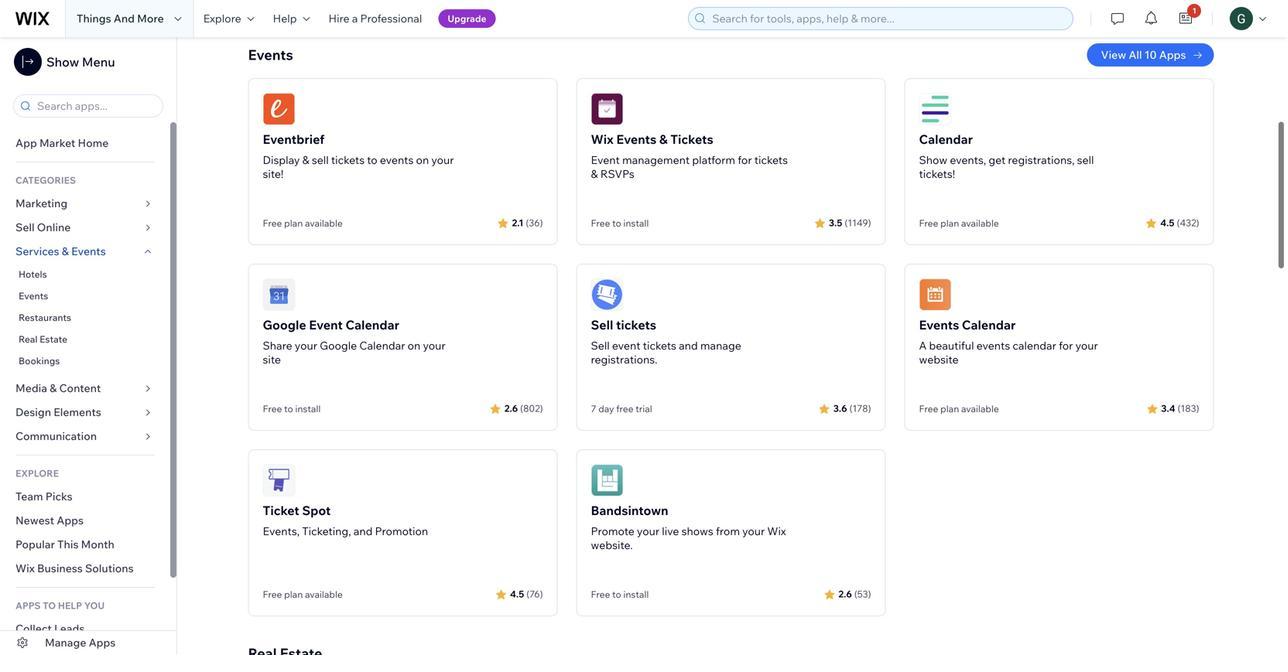 Task type: locate. For each thing, give the bounding box(es) containing it.
explore
[[203, 12, 241, 25]]

0 vertical spatial wix
[[591, 132, 614, 147]]

1 sell from the left
[[312, 153, 329, 167]]

a
[[352, 12, 358, 25]]

available down ticketing,
[[305, 589, 343, 601]]

1 horizontal spatial event
[[591, 153, 620, 167]]

0 vertical spatial events
[[380, 153, 414, 167]]

0 vertical spatial show
[[46, 54, 79, 70]]

available down eventbrief display & sell tickets to events on your site! on the left of page
[[305, 218, 343, 229]]

wix for solutions
[[15, 562, 35, 576]]

plan down events,
[[284, 589, 303, 601]]

2.6 left (53)
[[839, 589, 852, 600]]

events down hotels
[[19, 290, 48, 302]]

google event calendar logo image
[[263, 279, 295, 311]]

1 horizontal spatial wix
[[591, 132, 614, 147]]

free plan available down "website" at the bottom of the page
[[919, 403, 999, 415]]

events inside events calendar a beautiful events calendar for your website
[[919, 317, 959, 333]]

1 vertical spatial show
[[919, 153, 948, 167]]

sell tickets sell event tickets and manage registrations.
[[591, 317, 741, 367]]

0 vertical spatial 2.6
[[504, 403, 518, 415]]

on for google event calendar
[[408, 339, 421, 353]]

sell for online
[[15, 221, 35, 234]]

sell
[[15, 221, 35, 234], [591, 317, 613, 333], [591, 339, 610, 353]]

calendar inside the calendar show events, get registrations, sell tickets!
[[919, 132, 973, 147]]

install down rsvps
[[623, 218, 649, 229]]

events up management
[[616, 132, 657, 147]]

categories
[[15, 175, 76, 186]]

manage apps link
[[0, 632, 176, 656]]

wix inside wix events & tickets event management platform for tickets & rsvps
[[591, 132, 614, 147]]

help
[[58, 600, 82, 612]]

0 vertical spatial google
[[263, 317, 306, 333]]

real
[[19, 334, 38, 345]]

1 vertical spatial events
[[977, 339, 1010, 353]]

this
[[57, 538, 79, 552]]

0 horizontal spatial events
[[380, 153, 414, 167]]

wix down popular
[[15, 562, 35, 576]]

2 vertical spatial free to install
[[591, 589, 649, 601]]

0 horizontal spatial 2.6
[[504, 403, 518, 415]]

show up tickets!
[[919, 153, 948, 167]]

menu
[[82, 54, 115, 70]]

sell inside sell online "link"
[[15, 221, 35, 234]]

available down 'events,'
[[961, 218, 999, 229]]

0 horizontal spatial for
[[738, 153, 752, 167]]

sell down the sell tickets logo
[[591, 317, 613, 333]]

0 horizontal spatial 4.5
[[510, 589, 524, 600]]

2 vertical spatial apps
[[89, 636, 116, 650]]

free to install down the website.
[[591, 589, 649, 601]]

restaurants
[[19, 312, 71, 324]]

1 horizontal spatial 2.6
[[839, 589, 852, 600]]

to for bandsintown
[[612, 589, 621, 601]]

1 button
[[1169, 0, 1203, 37]]

free to install down rsvps
[[591, 218, 649, 229]]

1 vertical spatial on
[[408, 339, 421, 353]]

hire a professional
[[329, 12, 422, 25]]

services & events link
[[0, 240, 170, 264]]

on inside google event calendar share your google calendar on your site
[[408, 339, 421, 353]]

1 horizontal spatial sell
[[1077, 153, 1094, 167]]

for right the calendar
[[1059, 339, 1073, 353]]

1 horizontal spatial apps
[[89, 636, 116, 650]]

sell online
[[15, 221, 71, 234]]

3.5 (1149)
[[829, 217, 871, 229]]

trial
[[636, 403, 652, 415]]

events up hotels link
[[71, 245, 106, 258]]

apps inside "link"
[[57, 514, 84, 528]]

manage apps
[[45, 636, 116, 650]]

and
[[679, 339, 698, 353], [354, 525, 373, 538]]

app market home link
[[0, 132, 170, 156]]

4.5
[[1161, 217, 1175, 229], [510, 589, 524, 600]]

& left rsvps
[[591, 167, 598, 181]]

events calendar logo image
[[919, 279, 952, 311]]

2 horizontal spatial apps
[[1159, 48, 1186, 62]]

free to install
[[591, 218, 649, 229], [263, 403, 321, 415], [591, 589, 649, 601]]

show inside button
[[46, 54, 79, 70]]

1 vertical spatial event
[[309, 317, 343, 333]]

(432)
[[1177, 217, 1199, 229]]

install up ticket spot logo
[[295, 403, 321, 415]]

1 horizontal spatial events
[[977, 339, 1010, 353]]

2.6 left (802)
[[504, 403, 518, 415]]

hotels link
[[0, 264, 170, 286]]

promotion
[[375, 525, 428, 538]]

2 vertical spatial sell
[[591, 339, 610, 353]]

apps up the this
[[57, 514, 84, 528]]

free to install down site
[[263, 403, 321, 415]]

newest apps
[[15, 514, 84, 528]]

collect leads
[[15, 622, 85, 636]]

available
[[305, 218, 343, 229], [961, 218, 999, 229], [961, 403, 999, 415], [305, 589, 343, 601]]

collect leads link
[[0, 618, 170, 642]]

1 vertical spatial for
[[1059, 339, 1073, 353]]

eventbrief logo image
[[263, 93, 295, 125]]

free down rsvps
[[591, 218, 610, 229]]

event inside google event calendar share your google calendar on your site
[[309, 317, 343, 333]]

for right platform
[[738, 153, 752, 167]]

sell tickets logo image
[[591, 279, 624, 311]]

restaurants link
[[0, 307, 170, 329]]

apps to help you
[[15, 600, 105, 612]]

2 sell from the left
[[1077, 153, 1094, 167]]

& up management
[[659, 132, 668, 147]]

eventbrief
[[263, 132, 325, 147]]

1 horizontal spatial 4.5
[[1161, 217, 1175, 229]]

2.6 for google event calendar
[[504, 403, 518, 415]]

1 vertical spatial wix
[[767, 525, 786, 538]]

and right ticketing,
[[354, 525, 373, 538]]

2 vertical spatial install
[[623, 589, 649, 601]]

free down the website.
[[591, 589, 610, 601]]

apps for manage apps
[[89, 636, 116, 650]]

0 vertical spatial install
[[623, 218, 649, 229]]

1 horizontal spatial google
[[320, 339, 357, 353]]

0 vertical spatial 4.5
[[1161, 217, 1175, 229]]

design
[[15, 406, 51, 419]]

& down eventbrief
[[302, 153, 309, 167]]

show menu button
[[14, 48, 115, 76]]

1 vertical spatial 2.6
[[839, 589, 852, 600]]

google right share
[[320, 339, 357, 353]]

media & content
[[15, 382, 101, 395]]

install down the website.
[[623, 589, 649, 601]]

all
[[1129, 48, 1142, 62]]

tickets right event
[[643, 339, 676, 353]]

install for share
[[295, 403, 321, 415]]

site
[[263, 353, 281, 367]]

manage
[[45, 636, 86, 650]]

show inside the calendar show events, get registrations, sell tickets!
[[919, 153, 948, 167]]

0 vertical spatial apps
[[1159, 48, 1186, 62]]

free down 'site!'
[[263, 218, 282, 229]]

3.6 (178)
[[833, 403, 871, 415]]

1 vertical spatial sell
[[591, 317, 613, 333]]

popular this month
[[15, 538, 114, 552]]

events
[[248, 46, 293, 63], [616, 132, 657, 147], [71, 245, 106, 258], [19, 290, 48, 302], [919, 317, 959, 333]]

0 horizontal spatial wix
[[15, 562, 35, 576]]

0 horizontal spatial sell
[[312, 153, 329, 167]]

1 vertical spatial 4.5
[[510, 589, 524, 600]]

wix for &
[[591, 132, 614, 147]]

install
[[623, 218, 649, 229], [295, 403, 321, 415], [623, 589, 649, 601]]

for inside wix events & tickets event management platform for tickets & rsvps
[[738, 153, 752, 167]]

on for eventbrief
[[416, 153, 429, 167]]

Search apps... field
[[33, 95, 158, 117]]

sell left event
[[591, 339, 610, 353]]

0 vertical spatial sell
[[15, 221, 35, 234]]

0 horizontal spatial event
[[309, 317, 343, 333]]

things and more
[[77, 12, 164, 25]]

wix inside wix business solutions link
[[15, 562, 35, 576]]

free down "website" at the bottom of the page
[[919, 403, 939, 415]]

home
[[78, 136, 109, 150]]

1 vertical spatial install
[[295, 403, 321, 415]]

show left menu
[[46, 54, 79, 70]]

calendar inside events calendar a beautiful events calendar for your website
[[962, 317, 1016, 333]]

newest apps link
[[0, 509, 170, 533]]

1 vertical spatial free to install
[[263, 403, 321, 415]]

1 horizontal spatial show
[[919, 153, 948, 167]]

sell down eventbrief
[[312, 153, 329, 167]]

0 horizontal spatial and
[[354, 525, 373, 538]]

your inside events calendar a beautiful events calendar for your website
[[1076, 339, 1098, 353]]

free plan available down 'site!'
[[263, 218, 343, 229]]

0 vertical spatial free to install
[[591, 218, 649, 229]]

event
[[612, 339, 641, 353]]

2 vertical spatial wix
[[15, 562, 35, 576]]

upgrade
[[448, 13, 487, 24]]

plan down display
[[284, 218, 303, 229]]

0 vertical spatial and
[[679, 339, 698, 353]]

2.6 (802)
[[504, 403, 543, 415]]

4.5 left '(432)'
[[1161, 217, 1175, 229]]

sell right registrations,
[[1077, 153, 1094, 167]]

tickets inside wix events & tickets event management platform for tickets & rsvps
[[755, 153, 788, 167]]

1 vertical spatial apps
[[57, 514, 84, 528]]

view all 10 apps link
[[1087, 43, 1214, 67]]

sell up services
[[15, 221, 35, 234]]

apps right 10
[[1159, 48, 1186, 62]]

0 vertical spatial on
[[416, 153, 429, 167]]

calendar
[[919, 132, 973, 147], [346, 317, 399, 333], [962, 317, 1016, 333], [359, 339, 405, 353]]

plan down tickets!
[[941, 218, 959, 229]]

available for display
[[305, 218, 343, 229]]

free plan available down events,
[[263, 589, 343, 601]]

free down tickets!
[[919, 218, 939, 229]]

wix business solutions
[[15, 562, 134, 576]]

0 vertical spatial event
[[591, 153, 620, 167]]

free plan available
[[263, 218, 343, 229], [919, 218, 999, 229], [919, 403, 999, 415], [263, 589, 343, 601]]

1 horizontal spatial and
[[679, 339, 698, 353]]

2.6
[[504, 403, 518, 415], [839, 589, 852, 600]]

leads
[[54, 622, 85, 636]]

1 vertical spatial google
[[320, 339, 357, 353]]

tickets right display
[[331, 153, 365, 167]]

events calendar a beautiful events calendar for your website
[[919, 317, 1098, 367]]

2 horizontal spatial wix
[[767, 525, 786, 538]]

bandsintown logo image
[[591, 464, 624, 497]]

bookings link
[[0, 351, 170, 372]]

apps right "manage"
[[89, 636, 116, 650]]

show menu
[[46, 54, 115, 70]]

google
[[263, 317, 306, 333], [320, 339, 357, 353]]

(802)
[[520, 403, 543, 415]]

to
[[43, 600, 56, 612]]

tickets
[[331, 153, 365, 167], [755, 153, 788, 167], [616, 317, 656, 333], [643, 339, 676, 353]]

marketing
[[15, 197, 67, 210]]

0 vertical spatial for
[[738, 153, 752, 167]]

1 horizontal spatial for
[[1059, 339, 1073, 353]]

4.5 left (76)
[[510, 589, 524, 600]]

you
[[84, 600, 105, 612]]

events inside events calendar a beautiful events calendar for your website
[[977, 339, 1010, 353]]

on
[[416, 153, 429, 167], [408, 339, 421, 353]]

help button
[[264, 0, 319, 37]]

ticketing,
[[302, 525, 351, 538]]

beautiful
[[929, 339, 974, 353]]

0 horizontal spatial show
[[46, 54, 79, 70]]

show
[[46, 54, 79, 70], [919, 153, 948, 167]]

wix events & tickets event management platform for tickets & rsvps
[[591, 132, 788, 181]]

on inside eventbrief display & sell tickets to events on your site!
[[416, 153, 429, 167]]

to for google event calendar
[[284, 403, 293, 415]]

apps for newest apps
[[57, 514, 84, 528]]

events inside wix events & tickets event management platform for tickets & rsvps
[[616, 132, 657, 147]]

plan
[[284, 218, 303, 229], [941, 218, 959, 229], [941, 403, 959, 415], [284, 589, 303, 601]]

ticket spot logo image
[[263, 464, 295, 497]]

plan down "website" at the bottom of the page
[[941, 403, 959, 415]]

free for show
[[919, 218, 939, 229]]

and inside "ticket spot events, ticketing, and promotion"
[[354, 525, 373, 538]]

live
[[662, 525, 679, 538]]

tickets right platform
[[755, 153, 788, 167]]

3.5
[[829, 217, 843, 229]]

free down events,
[[263, 589, 282, 601]]

registrations,
[[1008, 153, 1075, 167]]

google up share
[[263, 317, 306, 333]]

wix down the wix events & tickets logo
[[591, 132, 614, 147]]

solutions
[[85, 562, 134, 576]]

website.
[[591, 539, 633, 552]]

plan for display
[[284, 218, 303, 229]]

wix inside bandsintown promote your live shows from your wix website.
[[767, 525, 786, 538]]

available down beautiful
[[961, 403, 999, 415]]

1 vertical spatial and
[[354, 525, 373, 538]]

events up beautiful
[[919, 317, 959, 333]]

0 horizontal spatial apps
[[57, 514, 84, 528]]

wix right from at the right bottom
[[767, 525, 786, 538]]

free down site
[[263, 403, 282, 415]]

and left manage
[[679, 339, 698, 353]]

to inside eventbrief display & sell tickets to events on your site!
[[367, 153, 378, 167]]

free plan available down tickets!
[[919, 218, 999, 229]]

0 horizontal spatial google
[[263, 317, 306, 333]]

free to install for promote
[[591, 589, 649, 601]]

4.5 for ticket spot
[[510, 589, 524, 600]]



Task type: vqa. For each thing, say whether or not it's contained in the screenshot.


Task type: describe. For each thing, give the bounding box(es) containing it.
apps
[[15, 600, 41, 612]]

free for events
[[591, 218, 610, 229]]

free to install for event
[[263, 403, 321, 415]]

ticket spot events, ticketing, and promotion
[[263, 503, 428, 538]]

free for promote
[[591, 589, 610, 601]]

real estate
[[19, 334, 67, 345]]

bookings
[[19, 355, 60, 367]]

communication
[[15, 430, 99, 443]]

view all 10 apps
[[1101, 48, 1186, 62]]

& down "online"
[[62, 245, 69, 258]]

events inside eventbrief display & sell tickets to events on your site!
[[380, 153, 414, 167]]

calendar show events, get registrations, sell tickets!
[[919, 132, 1094, 181]]

free plan available for show
[[919, 218, 999, 229]]

& inside eventbrief display & sell tickets to events on your site!
[[302, 153, 309, 167]]

2.6 (53)
[[839, 589, 871, 600]]

events link
[[0, 286, 170, 307]]

communication link
[[0, 425, 170, 449]]

rsvps
[[600, 167, 635, 181]]

upgrade button
[[438, 9, 496, 28]]

plan for calendar
[[941, 403, 959, 415]]

hotels
[[19, 269, 47, 280]]

marketing link
[[0, 192, 170, 216]]

(76)
[[527, 589, 543, 600]]

tickets!
[[919, 167, 955, 181]]

free for event
[[263, 403, 282, 415]]

get
[[989, 153, 1006, 167]]

services
[[15, 245, 59, 258]]

bandsintown promote your live shows from your wix website.
[[591, 503, 786, 552]]

plan for spot
[[284, 589, 303, 601]]

shows
[[682, 525, 714, 538]]

and inside sell tickets sell event tickets and manage registrations.
[[679, 339, 698, 353]]

available for show
[[961, 218, 999, 229]]

spot
[[302, 503, 331, 519]]

media & content link
[[0, 377, 170, 401]]

promote
[[591, 525, 635, 538]]

event inside wix events & tickets event management platform for tickets & rsvps
[[591, 153, 620, 167]]

2.1 (36)
[[512, 217, 543, 229]]

and
[[114, 12, 135, 25]]

share
[[263, 339, 292, 353]]

free plan available for calendar
[[919, 403, 999, 415]]

newest
[[15, 514, 54, 528]]

explore
[[15, 468, 59, 480]]

tickets
[[671, 132, 713, 147]]

picks
[[46, 490, 72, 504]]

online
[[37, 221, 71, 234]]

free plan available for spot
[[263, 589, 343, 601]]

2.6 for bandsintown
[[839, 589, 852, 600]]

4.5 (432)
[[1161, 217, 1199, 229]]

sidebar element
[[0, 37, 177, 656]]

design elements link
[[0, 401, 170, 425]]

tickets inside eventbrief display & sell tickets to events on your site!
[[331, 153, 365, 167]]

4.5 for calendar
[[1161, 217, 1175, 229]]

more
[[137, 12, 164, 25]]

team picks
[[15, 490, 72, 504]]

4.5 (76)
[[510, 589, 543, 600]]

10
[[1145, 48, 1157, 62]]

professional
[[360, 12, 422, 25]]

market
[[39, 136, 75, 150]]

app market home
[[15, 136, 109, 150]]

free for display
[[263, 218, 282, 229]]

install for live
[[623, 589, 649, 601]]

available for calendar
[[961, 403, 999, 415]]

manage
[[700, 339, 741, 353]]

hire
[[329, 12, 350, 25]]

from
[[716, 525, 740, 538]]

sell inside the calendar show events, get registrations, sell tickets!
[[1077, 153, 1094, 167]]

3.4 (183)
[[1161, 403, 1199, 415]]

3.6
[[833, 403, 847, 415]]

popular this month link
[[0, 533, 170, 557]]

sell for tickets
[[591, 317, 613, 333]]

free for calendar
[[919, 403, 939, 415]]

plan for show
[[941, 218, 959, 229]]

events,
[[263, 525, 300, 538]]

to for wix events & tickets
[[612, 218, 621, 229]]

events,
[[950, 153, 986, 167]]

content
[[59, 382, 101, 395]]

day
[[599, 403, 614, 415]]

site!
[[263, 167, 284, 181]]

events down "help"
[[248, 46, 293, 63]]

for inside events calendar a beautiful events calendar for your website
[[1059, 339, 1073, 353]]

help
[[273, 12, 297, 25]]

(1149)
[[845, 217, 871, 229]]

hire a professional link
[[319, 0, 431, 37]]

calendar logo image
[[919, 93, 952, 125]]

website
[[919, 353, 959, 367]]

apps inside 'link'
[[1159, 48, 1186, 62]]

business
[[37, 562, 83, 576]]

Search for tools, apps, help & more... field
[[708, 8, 1068, 29]]

services & events
[[15, 245, 106, 258]]

ticket
[[263, 503, 299, 519]]

free plan available for display
[[263, 218, 343, 229]]

management
[[622, 153, 690, 167]]

sell inside eventbrief display & sell tickets to events on your site!
[[312, 153, 329, 167]]

wix events & tickets logo image
[[591, 93, 624, 125]]

google event calendar share your google calendar on your site
[[263, 317, 446, 367]]

a
[[919, 339, 927, 353]]

month
[[81, 538, 114, 552]]

& right 'media'
[[50, 382, 57, 395]]

tickets up event
[[616, 317, 656, 333]]

free for spot
[[263, 589, 282, 601]]

(183)
[[1178, 403, 1199, 415]]

available for spot
[[305, 589, 343, 601]]

media
[[15, 382, 47, 395]]

eventbrief display & sell tickets to events on your site!
[[263, 132, 454, 181]]

(178)
[[850, 403, 871, 415]]

install for tickets
[[623, 218, 649, 229]]

team
[[15, 490, 43, 504]]

2.1
[[512, 217, 524, 229]]

collect
[[15, 622, 52, 636]]

registrations.
[[591, 353, 658, 367]]

(53)
[[854, 589, 871, 600]]

design elements
[[15, 406, 101, 419]]

your inside eventbrief display & sell tickets to events on your site!
[[431, 153, 454, 167]]

free to install for events
[[591, 218, 649, 229]]



